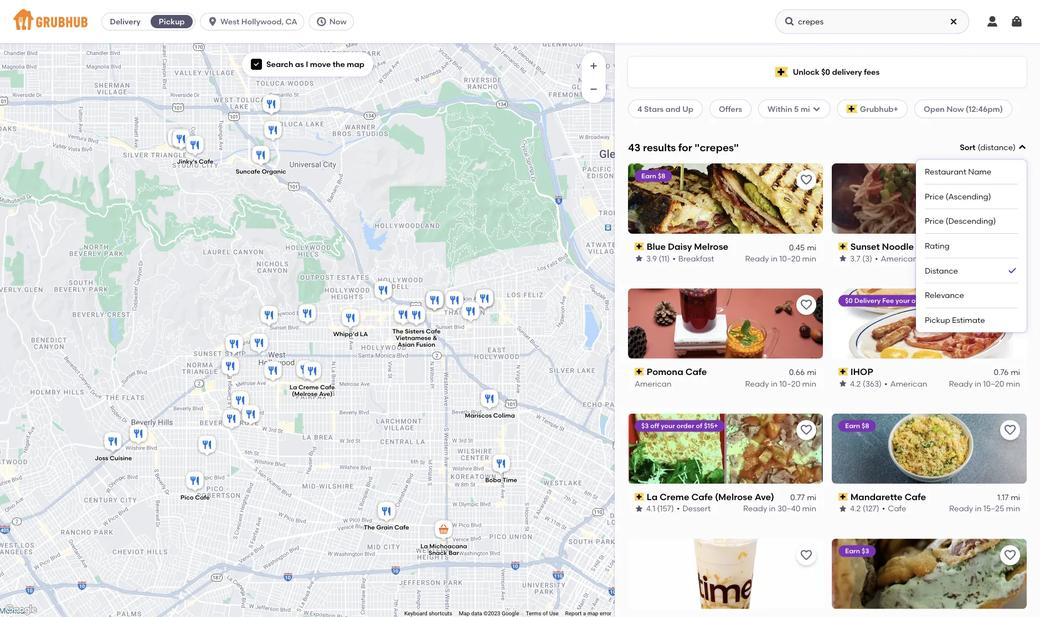 Task type: vqa. For each thing, say whether or not it's contained in the screenshot.


Task type: locate. For each thing, give the bounding box(es) containing it.
organic
[[262, 168, 286, 175]]

star icon image left 3.7
[[839, 254, 847, 263]]

0 vertical spatial price
[[925, 192, 944, 201]]

mi
[[801, 104, 810, 113], [807, 242, 816, 252], [807, 368, 816, 377], [1011, 368, 1020, 377], [807, 493, 816, 502], [1011, 493, 1020, 502]]

order
[[912, 297, 929, 305], [677, 422, 694, 430]]

earn $8 for mandarette
[[845, 422, 869, 430]]

10–20 for daisy
[[780, 254, 801, 263]]

delivery left 'pickup' "button"
[[110, 17, 141, 26]]

• right (363)
[[885, 379, 888, 388]]

la michoacana snack bar
[[421, 543, 467, 557]]

1 horizontal spatial $0
[[845, 297, 853, 305]]

0 horizontal spatial ave)
[[319, 390, 333, 398]]

now up the
[[329, 17, 347, 26]]

0 vertical spatial earn
[[641, 172, 656, 180]]

(descending)
[[946, 216, 996, 226]]

ready in 10–20 min down 0.45
[[745, 254, 816, 263]]

1 vertical spatial grubhub plus flag logo image
[[847, 104, 858, 113]]

la down the pomona cafe icon
[[290, 384, 297, 391]]

pickup button
[[149, 13, 195, 30]]

1 price from the top
[[925, 192, 944, 201]]

boba time image down blue daisy melrose image
[[240, 403, 262, 428]]

pickup for pickup
[[159, 17, 185, 26]]

pomona cafe image
[[294, 358, 316, 383]]

min for mandarette cafe
[[1006, 504, 1020, 513]]

the for the grain cafe
[[364, 524, 375, 531]]

0 vertical spatial earn $8
[[641, 172, 666, 180]]

1 horizontal spatial earn $8
[[845, 422, 869, 430]]

le gout bakery image
[[474, 287, 496, 312]]

order right 'off'
[[677, 422, 694, 430]]

list box
[[925, 160, 1018, 332]]

0 vertical spatial delivery
[[110, 17, 141, 26]]

None field
[[916, 142, 1027, 332]]

grubhub plus flag logo image
[[775, 67, 789, 77], [847, 104, 858, 113]]

0 horizontal spatial (melrose
[[292, 390, 318, 398]]

43
[[628, 141, 641, 153]]

10–20 down 0.66
[[780, 379, 801, 388]]

0 horizontal spatial map
[[347, 60, 364, 69]]

0 horizontal spatial subscription pass image
[[635, 493, 645, 501]]

10–20 for cafe
[[780, 379, 801, 388]]

la michoacana snack bar image
[[433, 518, 455, 543]]

grubhub plus flag logo image for grubhub+
[[847, 104, 858, 113]]

pomona cafe logo image
[[628, 288, 823, 359]]

creme
[[299, 384, 319, 391], [660, 491, 689, 502]]

subscription pass image
[[635, 493, 645, 501], [839, 493, 848, 501]]

1 vertical spatial $15+
[[704, 422, 718, 430]]

subscription pass image for mandarette cafe
[[839, 493, 848, 501]]

suncafe
[[236, 168, 260, 175]]

la creme cafe (melrose ave) up dessert
[[647, 491, 774, 502]]

ihop logo image
[[832, 288, 1027, 359]]

cafe inside jinky's cafe suncafe organic
[[199, 158, 213, 165]]

ready for pomona
[[745, 379, 769, 388]]

10–20 down 0.45
[[780, 254, 801, 263]]

1 vertical spatial order
[[677, 422, 694, 430]]

2 horizontal spatial la
[[647, 491, 658, 502]]

1 vertical spatial price
[[925, 216, 944, 226]]

star icon image left 4.2 (127)
[[839, 504, 847, 513]]

0 horizontal spatial grubhub plus flag logo image
[[775, 67, 789, 77]]

4.2 left (127)
[[850, 504, 861, 513]]

0 vertical spatial boba time image
[[240, 403, 262, 428]]

map
[[459, 610, 470, 617]]

minus icon image
[[588, 84, 599, 95]]

price up rating
[[925, 216, 944, 226]]

0 horizontal spatial la
[[290, 384, 297, 391]]

of right 'off'
[[696, 422, 702, 430]]

1 horizontal spatial $3
[[862, 547, 869, 555]]

1 horizontal spatial the
[[392, 328, 403, 335]]

(ascending)
[[946, 192, 991, 201]]

grubhub plus flag logo image left grubhub+
[[847, 104, 858, 113]]

min down "0.76 mi"
[[1006, 379, 1020, 388]]

0 horizontal spatial order
[[677, 422, 694, 430]]

rating
[[925, 241, 950, 250]]

the
[[333, 60, 345, 69]]

subscription pass image inside sunset noodle link
[[839, 243, 848, 250]]

distance option
[[925, 259, 1018, 283]]

0 vertical spatial $8
[[658, 172, 666, 180]]

the grain cafe image
[[376, 500, 398, 525]]

mi right 0.76
[[1011, 368, 1020, 377]]

la creme cafe (melrose ave) inside map region
[[290, 384, 335, 398]]

la creme cafe (melrose ave) down the pomona cafe icon
[[290, 384, 335, 398]]

1 save this restaurant image from the top
[[800, 173, 813, 187]]

0 horizontal spatial the
[[364, 524, 375, 531]]

$0 left fee
[[845, 297, 853, 305]]

earn $8 down results
[[641, 172, 666, 180]]

snack
[[429, 549, 447, 557]]

grubhub+
[[860, 104, 898, 113]]

up
[[683, 104, 694, 113]]

price for price (ascending)
[[925, 192, 944, 201]]

min down 0.66 mi
[[802, 379, 816, 388]]

la
[[290, 384, 297, 391], [647, 491, 658, 502], [421, 543, 428, 550]]

• dessert
[[677, 504, 711, 513]]

mi for la creme cafe (melrose ave)
[[807, 493, 816, 502]]

mariscos
[[465, 412, 492, 419]]

0 vertical spatial order
[[912, 297, 929, 305]]

save this restaurant image
[[1004, 173, 1017, 187], [800, 298, 813, 312], [1004, 298, 1017, 312], [800, 423, 813, 437], [1004, 423, 1017, 437], [1004, 549, 1017, 562]]

5
[[794, 104, 799, 113]]

mariscos colima
[[465, 412, 515, 419]]

keyboard
[[404, 610, 427, 617]]

1 vertical spatial ave)
[[755, 491, 774, 502]]

cafe inside the sisters cafe vietnamese & asian fusion
[[426, 328, 441, 335]]

0 horizontal spatial la creme cafe (melrose ave)
[[290, 384, 335, 398]]

• american right (363)
[[885, 379, 927, 388]]

• american down noodle
[[875, 254, 918, 263]]

$8 down '4.2 (363)'
[[862, 422, 869, 430]]

2 vertical spatial la
[[421, 543, 428, 550]]

star icon image left '4.2 (363)'
[[839, 379, 847, 388]]

off
[[650, 422, 659, 430]]

star icon image left 4.1
[[635, 504, 644, 513]]

• for la creme cafe (melrose ave)
[[677, 504, 680, 513]]

ready in 10–20 min down 0.76
[[949, 379, 1020, 388]]

price
[[925, 192, 944, 201], [925, 216, 944, 226]]

sunset noodle logo image
[[832, 163, 1027, 234]]

earn down '4.2 (363)'
[[845, 422, 860, 430]]

delivery left fee
[[855, 297, 881, 305]]

earn $8 for blue
[[641, 172, 666, 180]]

mandarette cafe logo image
[[832, 414, 1027, 484]]

caked up image
[[474, 287, 496, 312]]

1 horizontal spatial grubhub plus flag logo image
[[847, 104, 858, 113]]

pickup for pickup estimate
[[925, 315, 950, 325]]

earn down results
[[641, 172, 656, 180]]

4.2 down ihop
[[850, 379, 861, 388]]

0 horizontal spatial now
[[329, 17, 347, 26]]

ready in 10–20 min
[[745, 254, 816, 263], [745, 379, 816, 388], [949, 379, 1020, 388]]

use
[[549, 610, 559, 617]]

your
[[896, 297, 910, 305], [661, 422, 675, 430]]

3.9 (11)
[[646, 254, 670, 263]]

creme inside la creme cafe (melrose ave)
[[299, 384, 319, 391]]

min down 1.17 mi
[[1006, 504, 1020, 513]]

as
[[295, 60, 304, 69]]

pickup inside "button"
[[159, 17, 185, 26]]

$3 left 'off'
[[641, 422, 649, 430]]

ave) down la creme cafe (melrose ave) image
[[319, 390, 333, 398]]

cafe
[[199, 158, 213, 165], [426, 328, 441, 335], [686, 366, 707, 377], [320, 384, 335, 391], [692, 491, 713, 502], [905, 491, 926, 502], [195, 494, 210, 501], [888, 504, 906, 513], [395, 524, 409, 531]]

plus icon image
[[588, 60, 599, 71]]

1 vertical spatial the
[[364, 524, 375, 531]]

• right (157)
[[677, 504, 680, 513]]

1 horizontal spatial (melrose
[[715, 491, 753, 502]]

earn
[[641, 172, 656, 180], [845, 422, 860, 430], [845, 547, 860, 555]]

none field containing sort
[[916, 142, 1027, 332]]

0 vertical spatial map
[[347, 60, 364, 69]]

0 vertical spatial pickup
[[159, 17, 185, 26]]

subscription pass image left blue
[[635, 243, 645, 250]]

earn $8
[[641, 172, 666, 180], [845, 422, 869, 430]]

1 vertical spatial la creme cafe (melrose ave)
[[647, 491, 774, 502]]

min
[[802, 254, 816, 263], [1006, 254, 1020, 263], [802, 379, 816, 388], [1006, 379, 1020, 388], [802, 504, 816, 513], [1006, 504, 1020, 513]]

order right fee
[[912, 297, 929, 305]]

svg image inside now button
[[316, 16, 327, 27]]

0 vertical spatial save this restaurant image
[[800, 173, 813, 187]]

1 vertical spatial $8
[[862, 422, 869, 430]]

0 horizontal spatial pickup
[[159, 17, 185, 26]]

123 pasta image
[[196, 434, 218, 458]]

1 vertical spatial earn
[[845, 422, 860, 430]]

crave cafe (studio city) image
[[166, 127, 188, 151]]

map right a
[[587, 610, 598, 617]]

subscription pass image
[[635, 243, 645, 250], [839, 243, 848, 250], [635, 368, 645, 376], [839, 368, 848, 376]]

min for pomona cafe
[[802, 379, 816, 388]]

in
[[771, 254, 778, 263], [973, 254, 980, 263], [771, 379, 778, 388], [975, 379, 982, 388], [769, 504, 776, 513], [975, 504, 982, 513]]

0 vertical spatial ave)
[[319, 390, 333, 398]]

creme up (157)
[[660, 491, 689, 502]]

0 vertical spatial $3
[[641, 422, 649, 430]]

0.77 mi
[[790, 493, 816, 502]]

2 horizontal spatial of
[[931, 297, 937, 305]]

sunset noodle
[[851, 241, 914, 252]]

michoacana
[[429, 543, 467, 550]]

american right (363)
[[890, 379, 927, 388]]

pickup right delivery button on the left top
[[159, 17, 185, 26]]

1 horizontal spatial boba time image
[[490, 453, 512, 477]]

svg image
[[986, 15, 999, 28], [207, 16, 218, 27], [316, 16, 327, 27], [949, 17, 958, 26], [253, 61, 260, 68], [812, 104, 821, 113], [1018, 143, 1027, 152]]

price down restaurant
[[925, 192, 944, 201]]

mi right 0.45
[[807, 242, 816, 252]]

boba time image down the colima
[[490, 453, 512, 477]]

3.7
[[850, 254, 861, 263]]

$8 down results
[[658, 172, 666, 180]]

• american
[[875, 254, 918, 263], [885, 379, 927, 388]]

1 horizontal spatial pickup
[[925, 315, 950, 325]]

la up 4.1
[[647, 491, 658, 502]]

the inside the sisters cafe vietnamese & asian fusion
[[392, 328, 403, 335]]

• american for 3.7 (3)
[[875, 254, 918, 263]]

0 horizontal spatial $3
[[641, 422, 649, 430]]

fee
[[882, 297, 894, 305]]

cafe inside la creme cafe (melrose ave)
[[320, 384, 335, 391]]

fusion
[[416, 341, 435, 348]]

pomona cafe
[[647, 366, 707, 377]]

earn $8 down '4.2 (363)'
[[845, 422, 869, 430]]

pickup down relevance
[[925, 315, 950, 325]]

google
[[502, 610, 519, 617]]

mi right 0.66
[[807, 368, 816, 377]]

now right open
[[947, 104, 964, 113]]

2 price from the top
[[925, 216, 944, 226]]

1 vertical spatial now
[[947, 104, 964, 113]]

now button
[[309, 13, 358, 30]]

vietnamese
[[396, 334, 431, 342]]

move
[[310, 60, 331, 69]]

$0 right unlock
[[821, 67, 830, 77]]

save this restaurant image
[[800, 173, 813, 187], [800, 549, 813, 562]]

mandarette cafe
[[851, 491, 926, 502]]

west hollywood, ca button
[[200, 13, 309, 30]]

2 4.2 from the top
[[850, 504, 861, 513]]

your right fee
[[896, 297, 910, 305]]

in for mandarette cafe
[[975, 504, 982, 513]]

mi for ihop
[[1011, 368, 1020, 377]]

1 horizontal spatial delivery
[[855, 297, 881, 305]]

0 horizontal spatial creme
[[299, 384, 319, 391]]

save this restaurant image for earn $8
[[1004, 423, 1017, 437]]

of up pickup estimate
[[931, 297, 937, 305]]

star icon image left 3.9
[[635, 254, 644, 263]]

1 vertical spatial pickup
[[925, 315, 950, 325]]

west
[[221, 17, 239, 26]]

pico
[[181, 494, 194, 501]]

1 vertical spatial 4.2
[[850, 504, 861, 513]]

thai original barbecue hollywood image
[[444, 289, 466, 314]]

earn for blue
[[641, 172, 656, 180]]

1 4.2 from the top
[[850, 379, 861, 388]]

creme down the pomona cafe icon
[[299, 384, 319, 391]]

ready in 10–20 min for cafe
[[745, 379, 816, 388]]

save this restaurant image for $3 off your order of $15+
[[800, 423, 813, 437]]

min down 0.77 mi
[[802, 504, 816, 513]]

1 horizontal spatial la
[[421, 543, 428, 550]]

koi restaurant image
[[219, 355, 242, 379]]

2 vertical spatial of
[[543, 610, 548, 617]]

star icon image
[[635, 254, 644, 263], [839, 254, 847, 263], [839, 379, 847, 388], [635, 504, 644, 513], [839, 504, 847, 513]]

1 horizontal spatial $15+
[[939, 297, 953, 305]]

0 horizontal spatial boba time image
[[240, 403, 262, 428]]

1 subscription pass image from the left
[[635, 493, 645, 501]]

the left "grain"
[[364, 524, 375, 531]]

0 vertical spatial creme
[[299, 384, 319, 391]]

ave) inside la creme cafe (melrose ave)
[[319, 390, 333, 398]]

0 horizontal spatial $8
[[658, 172, 666, 180]]

svg image
[[1010, 15, 1024, 28], [784, 16, 795, 27]]

morning kitchen image
[[424, 289, 446, 314], [424, 289, 446, 314]]

(melrose down la creme cafe (melrose ave) image
[[292, 390, 318, 398]]

boba time logo image
[[628, 539, 823, 609]]

marco's trattoria image
[[248, 332, 270, 356]]

unlock
[[793, 67, 820, 77]]

0 vertical spatial grubhub plus flag logo image
[[775, 67, 789, 77]]

ihop image
[[223, 333, 245, 357]]

within
[[768, 104, 792, 113]]

la left snack
[[421, 543, 428, 550]]

1 vertical spatial $3
[[862, 547, 869, 555]]

list box containing restaurant name
[[925, 160, 1018, 332]]

your right 'off'
[[661, 422, 675, 430]]

mi right "0.77"
[[807, 493, 816, 502]]

0 vertical spatial la creme cafe (melrose ave)
[[290, 384, 335, 398]]

subscription pass image left ihop
[[839, 368, 848, 376]]

sisters
[[405, 328, 425, 335]]

1 horizontal spatial of
[[696, 422, 702, 430]]

boba time image
[[240, 403, 262, 428], [490, 453, 512, 477]]

mi right 5
[[801, 104, 810, 113]]

map right the
[[347, 60, 364, 69]]

pico cafe image
[[184, 470, 206, 494]]

0 vertical spatial now
[[329, 17, 347, 26]]

0 horizontal spatial of
[[543, 610, 548, 617]]

0 vertical spatial 4.2
[[850, 379, 861, 388]]

0.76
[[994, 368, 1009, 377]]

• right '(11)'
[[673, 254, 676, 263]]

min for ihop
[[1006, 379, 1020, 388]]

the
[[392, 328, 403, 335], [364, 524, 375, 531]]

1 vertical spatial $0
[[845, 297, 853, 305]]

• right (127)
[[882, 504, 885, 513]]

sunset noodle image
[[258, 304, 280, 328]]

1 vertical spatial of
[[696, 422, 702, 430]]

2 save this restaurant image from the top
[[800, 549, 813, 562]]

mi right 1.17
[[1011, 493, 1020, 502]]

1 horizontal spatial subscription pass image
[[839, 493, 848, 501]]

1 horizontal spatial ave)
[[755, 491, 774, 502]]

american down noodle
[[881, 254, 918, 263]]

0 vertical spatial la
[[290, 384, 297, 391]]

the up asian
[[392, 328, 403, 335]]

©2023
[[484, 610, 500, 617]]

1 vertical spatial map
[[587, 610, 598, 617]]

1 horizontal spatial creme
[[660, 491, 689, 502]]

data
[[471, 610, 482, 617]]

the sisters cafe vietnamese & asian fusion image
[[405, 304, 428, 328]]

american for 3.7 (3)
[[881, 254, 918, 263]]

joss
[[95, 454, 108, 462]]

ave) up 'ready in 30–40 min'
[[755, 491, 774, 502]]

1 vertical spatial creme
[[660, 491, 689, 502]]

sunset grill image
[[296, 302, 318, 327]]

0 vertical spatial the
[[392, 328, 403, 335]]

1 vertical spatial delivery
[[855, 297, 881, 305]]

whipp'd la image
[[340, 307, 362, 331]]

subscription pass image for blue
[[635, 243, 645, 250]]

2 subscription pass image from the left
[[839, 493, 848, 501]]

pico cafe
[[181, 494, 210, 501]]

1 horizontal spatial $8
[[862, 422, 869, 430]]

min up check icon
[[1006, 254, 1020, 263]]

boba time
[[485, 476, 517, 484]]

1 horizontal spatial la creme cafe (melrose ave)
[[647, 491, 774, 502]]

• for mandarette cafe
[[882, 504, 885, 513]]

ready in 10–20 min down 0.66
[[745, 379, 816, 388]]

$3 off your order of $15+
[[641, 422, 718, 430]]

1 vertical spatial save this restaurant image
[[800, 549, 813, 562]]

(melrose up 'ready in 30–40 min'
[[715, 491, 753, 502]]

grubhub plus flag logo image for unlock $0 delivery fees
[[775, 67, 789, 77]]

1 vertical spatial earn $8
[[845, 422, 869, 430]]

whipp'd la
[[333, 330, 368, 338]]

0 vertical spatial (melrose
[[292, 390, 318, 398]]

terms of use
[[526, 610, 559, 617]]

earn down 4.2 (127)
[[845, 547, 860, 555]]

joss cuisine image
[[102, 430, 124, 455]]

0 horizontal spatial $0
[[821, 67, 830, 77]]

ready for blue
[[745, 254, 769, 263]]

0.66 mi
[[789, 368, 816, 377]]

map data ©2023 google
[[459, 610, 519, 617]]

"crepes"
[[695, 141, 739, 153]]

subscription pass image left pomona
[[635, 368, 645, 376]]

save this restaurant image for $0 delivery fee your order of $15+
[[1004, 298, 1017, 312]]

4
[[638, 104, 642, 113]]

report a map error
[[565, 610, 612, 617]]

unlock $0 delivery fees
[[793, 67, 880, 77]]

0 horizontal spatial your
[[661, 422, 675, 430]]

of left use on the right of the page
[[543, 610, 548, 617]]

0 horizontal spatial earn $8
[[641, 172, 666, 180]]

0 vertical spatial • american
[[875, 254, 918, 263]]

min down 0.45 mi
[[802, 254, 816, 263]]

$3 down 4.2 (127)
[[862, 547, 869, 555]]

0 vertical spatial your
[[896, 297, 910, 305]]

terms of use link
[[526, 610, 559, 617]]

delivery inside button
[[110, 17, 141, 26]]

pickup inside list box
[[925, 315, 950, 325]]

$15+
[[939, 297, 953, 305], [704, 422, 718, 430]]

dessert
[[683, 504, 711, 513]]

mariscos colima image
[[479, 388, 501, 412]]

subscription pass image left sunset
[[839, 243, 848, 250]]

grubhub plus flag logo image left unlock
[[775, 67, 789, 77]]

1.17 mi
[[998, 493, 1020, 502]]

1 vertical spatial • american
[[885, 379, 927, 388]]

0 horizontal spatial delivery
[[110, 17, 141, 26]]



Task type: describe. For each thing, give the bounding box(es) containing it.
price for price (descending)
[[925, 216, 944, 226]]

whipp'd la logo image
[[832, 539, 1027, 609]]

map region
[[0, 0, 615, 617]]

a
[[583, 610, 586, 617]]

svg image inside field
[[1018, 143, 1027, 152]]

in for blue daisy melrose
[[771, 254, 778, 263]]

i
[[306, 60, 308, 69]]

1 horizontal spatial map
[[587, 610, 598, 617]]

and
[[666, 104, 681, 113]]

open
[[924, 104, 945, 113]]

distance
[[981, 143, 1013, 152]]

subscription pass image for sunset
[[839, 243, 848, 250]]

pickup estimate
[[925, 315, 985, 325]]

fees
[[864, 67, 880, 77]]

main navigation navigation
[[0, 0, 1040, 43]]

• for blue daisy melrose
[[673, 254, 676, 263]]

min for blue daisy melrose
[[802, 254, 816, 263]]

30–40
[[778, 504, 801, 513]]

0 vertical spatial $15+
[[939, 297, 953, 305]]

in for pomona cafe
[[771, 379, 778, 388]]

cuisine
[[110, 454, 132, 462]]

• american for 4.2 (363)
[[885, 379, 927, 388]]

denny's image
[[392, 304, 414, 328]]

in for ihop
[[975, 379, 982, 388]]

(3)
[[862, 254, 872, 263]]

star icon image for ihop
[[839, 379, 847, 388]]

shortcuts
[[429, 610, 452, 617]]

4.2 (363)
[[850, 379, 882, 388]]

jinky's cafe suncafe organic
[[177, 158, 286, 175]]

melrose
[[694, 241, 728, 252]]

asian
[[398, 341, 415, 348]]

mi for pomona cafe
[[807, 368, 816, 377]]

tryst caffe image
[[127, 423, 150, 447]]

hollywood,
[[241, 17, 284, 26]]

earn $3
[[845, 547, 869, 555]]

keyboard shortcuts button
[[404, 610, 452, 617]]

la sweet rolls image
[[460, 300, 482, 325]]

breakfast
[[679, 254, 714, 263]]

0.45 mi
[[789, 242, 816, 252]]

4 stars and up
[[638, 104, 694, 113]]

results
[[643, 141, 676, 153]]

• right (3)
[[875, 254, 878, 263]]

43 results for "crepes"
[[628, 141, 739, 153]]

blue daisy melrose
[[647, 241, 728, 252]]

mandarette cafe image
[[229, 389, 251, 414]]

0 horizontal spatial svg image
[[784, 16, 795, 27]]

sunset
[[851, 241, 880, 252]]

1 vertical spatial boba time image
[[490, 453, 512, 477]]

0.66
[[789, 368, 805, 377]]

in for la creme cafe (melrose ave)
[[769, 504, 776, 513]]

(363)
[[863, 379, 882, 388]]

0.45
[[789, 242, 805, 252]]

la inside la michoacana snack bar
[[421, 543, 428, 550]]

0.77
[[790, 493, 805, 502]]

and waffles image
[[262, 119, 284, 143]]

2 vertical spatial earn
[[845, 547, 860, 555]]

1 vertical spatial your
[[661, 422, 675, 430]]

(12:46pm)
[[966, 104, 1003, 113]]

star icon image for blue daisy melrose
[[635, 254, 644, 263]]

4.1
[[646, 504, 655, 513]]

daisy
[[668, 241, 692, 252]]

svg image inside west hollywood, ca button
[[207, 16, 218, 27]]

report a map error link
[[565, 610, 612, 617]]

blue
[[647, 241, 666, 252]]

earn for mandarette
[[845, 422, 860, 430]]

$0 delivery fee your order of $15+
[[845, 297, 953, 305]]

• for ihop
[[885, 379, 888, 388]]

ready for mandarette
[[949, 504, 973, 513]]

west hollywood, ca
[[221, 17, 297, 26]]

search
[[266, 60, 293, 69]]

$8 for blue
[[658, 172, 666, 180]]

soo raa thai american chic image
[[260, 93, 282, 117]]

cafe du french toast image
[[372, 279, 394, 304]]

terms
[[526, 610, 541, 617]]

hot thai restaurant (los angeles) image
[[220, 408, 243, 432]]

la creme cafe (melrose ave) logo image
[[628, 414, 823, 484]]

blue daisy melrose logo image
[[628, 163, 823, 234]]

4.2 (127)
[[850, 504, 879, 513]]

0 vertical spatial of
[[931, 297, 937, 305]]

within 5 mi
[[768, 104, 810, 113]]

delivery
[[832, 67, 862, 77]]

pomona
[[647, 366, 683, 377]]

subscription pass image for la creme cafe (melrose ave)
[[635, 493, 645, 501]]

mi for blue daisy melrose
[[807, 242, 816, 252]]

Search for food, convenience, alcohol... search field
[[775, 9, 969, 34]]

blue daisy melrose image
[[262, 359, 284, 384]]

noodle
[[882, 241, 914, 252]]

boba
[[485, 476, 501, 484]]

mandarette
[[851, 491, 903, 502]]

ready in 10–20 min for daisy
[[745, 254, 816, 263]]

20–30
[[982, 254, 1004, 263]]

american down pomona
[[635, 379, 672, 388]]

4.1 (157)
[[646, 504, 674, 513]]

4.2 for ihop
[[850, 379, 861, 388]]

10–20 down 0.76
[[983, 379, 1004, 388]]

sunset noodle link
[[839, 240, 1020, 253]]

check icon image
[[1007, 265, 1018, 276]]

star icon image for mandarette cafe
[[839, 504, 847, 513]]

la creme cafe (melrose ave) image
[[301, 360, 323, 384]]

the for the sisters cafe vietnamese & asian fusion
[[392, 328, 403, 335]]

sort
[[960, 143, 976, 152]]

distance
[[925, 266, 958, 275]]

save this restaurant image for earn $3
[[1004, 549, 1017, 562]]

0 horizontal spatial $15+
[[704, 422, 718, 430]]

american for 4.2 (363)
[[890, 379, 927, 388]]

ready for la
[[743, 504, 767, 513]]

0 vertical spatial $0
[[821, 67, 830, 77]]

15–25
[[984, 504, 1004, 513]]

whipp'd
[[333, 330, 359, 338]]

google image
[[3, 603, 39, 617]]

ihop
[[851, 366, 873, 377]]

for
[[678, 141, 692, 153]]

smooth-e operator by jumpin java image
[[171, 127, 193, 151]]

1 horizontal spatial svg image
[[1010, 15, 1024, 28]]

price (descending)
[[925, 216, 996, 226]]

(127)
[[863, 504, 879, 513]]

suncafe organic image
[[250, 144, 272, 168]]

4.2 for mandarette cafe
[[850, 504, 861, 513]]

now inside button
[[329, 17, 347, 26]]

(
[[978, 143, 981, 152]]

restaurant
[[925, 167, 967, 176]]

ready in 15–25 min
[[949, 504, 1020, 513]]

ca
[[285, 17, 297, 26]]

search as i move the map
[[266, 60, 364, 69]]

1 horizontal spatial your
[[896, 297, 910, 305]]

min for la creme cafe (melrose ave)
[[802, 504, 816, 513]]

(melrose inside la creme cafe (melrose ave)
[[292, 390, 318, 398]]

bar
[[449, 549, 459, 557]]

1 vertical spatial la
[[647, 491, 658, 502]]

time
[[503, 476, 517, 484]]

1 horizontal spatial order
[[912, 297, 929, 305]]

1 horizontal spatial now
[[947, 104, 964, 113]]

keyboard shortcuts
[[404, 610, 452, 617]]

jinky's cafe image
[[184, 134, 206, 158]]

relevance
[[925, 291, 964, 300]]

• cafe
[[882, 504, 906, 513]]

1.17
[[998, 493, 1009, 502]]

mi for mandarette cafe
[[1011, 493, 1020, 502]]

stars
[[644, 104, 664, 113]]

1 vertical spatial (melrose
[[715, 491, 753, 502]]

open now (12:46pm)
[[924, 104, 1003, 113]]

3.7 (3)
[[850, 254, 872, 263]]

jumpin' java restaurant image
[[170, 128, 192, 152]]

subscription pass image for pomona
[[635, 368, 645, 376]]

offers
[[719, 104, 742, 113]]

the grain cafe
[[364, 524, 409, 531]]

price (ascending)
[[925, 192, 991, 201]]

sort ( distance )
[[960, 143, 1016, 152]]

star icon image for la creme cafe (melrose ave)
[[635, 504, 644, 513]]

$8 for mandarette
[[862, 422, 869, 430]]

la
[[360, 330, 368, 338]]



